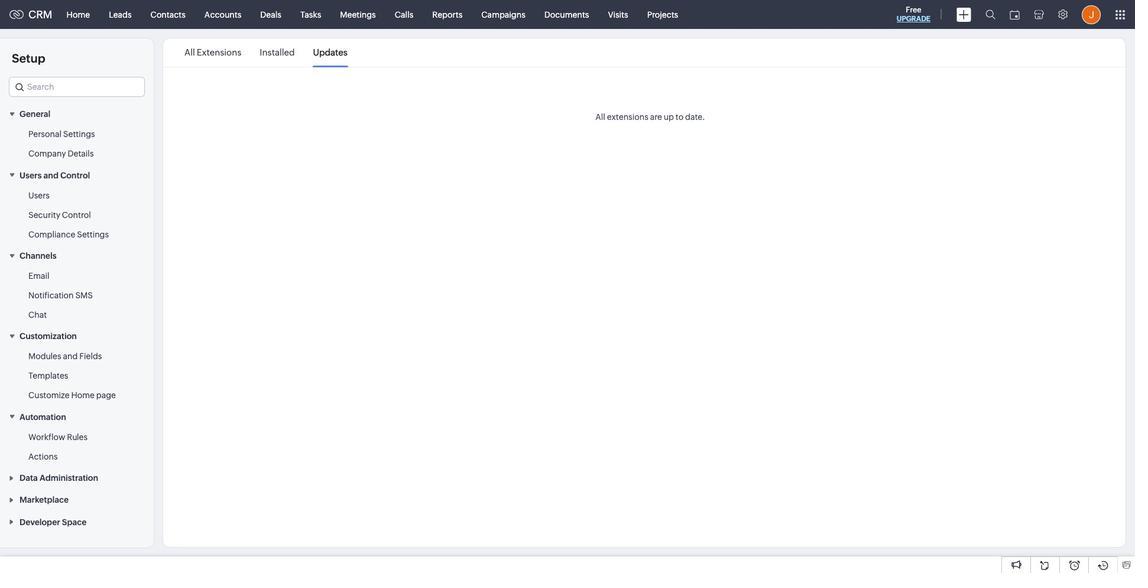 Task type: vqa. For each thing, say whether or not it's contained in the screenshot.


Task type: locate. For each thing, give the bounding box(es) containing it.
search element
[[979, 0, 1003, 29]]

contacts
[[151, 10, 186, 19]]

all left extensions
[[596, 112, 605, 122]]

general region
[[0, 125, 154, 164]]

free
[[906, 5, 922, 14]]

and inside dropdown button
[[43, 171, 59, 180]]

users up users link
[[20, 171, 42, 180]]

home inside home link
[[67, 10, 90, 19]]

0 horizontal spatial and
[[43, 171, 59, 180]]

0 vertical spatial all
[[185, 47, 195, 57]]

1 horizontal spatial and
[[63, 352, 78, 362]]

developer space button
[[0, 511, 154, 533]]

Search text field
[[9, 77, 144, 96]]

meetings
[[340, 10, 376, 19]]

1 vertical spatial settings
[[77, 230, 109, 239]]

accounts
[[205, 10, 241, 19]]

1 vertical spatial users
[[28, 191, 50, 200]]

settings up "channels" 'dropdown button'
[[77, 230, 109, 239]]

users link
[[28, 190, 50, 201]]

users and control
[[20, 171, 90, 180]]

control inside dropdown button
[[60, 171, 90, 180]]

0 horizontal spatial all
[[185, 47, 195, 57]]

upgrade
[[897, 15, 931, 23]]

and left fields
[[63, 352, 78, 362]]

1 vertical spatial home
[[71, 391, 95, 401]]

all for all extensions
[[185, 47, 195, 57]]

settings
[[63, 130, 95, 139], [77, 230, 109, 239]]

chat link
[[28, 309, 47, 321]]

home right crm
[[67, 10, 90, 19]]

settings up "details"
[[63, 130, 95, 139]]

campaigns link
[[472, 0, 535, 29]]

control down "details"
[[60, 171, 90, 180]]

and down company in the left top of the page
[[43, 171, 59, 180]]

modules and fields
[[28, 352, 102, 362]]

None field
[[9, 77, 145, 97]]

settings inside general region
[[63, 130, 95, 139]]

deals
[[260, 10, 281, 19]]

projects link
[[638, 0, 688, 29]]

and
[[43, 171, 59, 180], [63, 352, 78, 362]]

leads link
[[99, 0, 141, 29]]

documents link
[[535, 0, 599, 29]]

customization button
[[0, 325, 154, 347]]

templates
[[28, 372, 68, 381]]

all left the extensions
[[185, 47, 195, 57]]

visits
[[608, 10, 628, 19]]

data
[[20, 474, 38, 483]]

page
[[96, 391, 116, 401]]

settings for compliance settings
[[77, 230, 109, 239]]

1 vertical spatial control
[[62, 210, 91, 220]]

users and control region
[[0, 186, 154, 245]]

control
[[60, 171, 90, 180], [62, 210, 91, 220]]

company details link
[[28, 148, 94, 160]]

users inside dropdown button
[[20, 171, 42, 180]]

email link
[[28, 270, 49, 282]]

documents
[[545, 10, 589, 19]]

control up the compliance settings link
[[62, 210, 91, 220]]

fields
[[79, 352, 102, 362]]

0 vertical spatial settings
[[63, 130, 95, 139]]

automation region
[[0, 428, 154, 467]]

users up security
[[28, 191, 50, 200]]

email
[[28, 271, 49, 281]]

home
[[67, 10, 90, 19], [71, 391, 95, 401]]

tasks
[[300, 10, 321, 19]]

and inside customization region
[[63, 352, 78, 362]]

personal
[[28, 130, 61, 139]]

customize
[[28, 391, 70, 401]]

sms
[[75, 291, 93, 300]]

settings inside users and control region
[[77, 230, 109, 239]]

notification sms
[[28, 291, 93, 300]]

customization region
[[0, 347, 154, 406]]

company
[[28, 149, 66, 159]]

1 vertical spatial all
[[596, 112, 605, 122]]

details
[[68, 149, 94, 159]]

date.
[[685, 112, 705, 122]]

reports
[[432, 10, 463, 19]]

users inside region
[[28, 191, 50, 200]]

0 vertical spatial control
[[60, 171, 90, 180]]

up
[[664, 112, 674, 122]]

customize home page link
[[28, 390, 116, 402]]

0 vertical spatial users
[[20, 171, 42, 180]]

channels button
[[0, 245, 154, 267]]

0 vertical spatial home
[[67, 10, 90, 19]]

chat
[[28, 310, 47, 320]]

compliance settings
[[28, 230, 109, 239]]

1 horizontal spatial all
[[596, 112, 605, 122]]

actions link
[[28, 451, 58, 463]]

home up the automation dropdown button
[[71, 391, 95, 401]]

crm
[[28, 8, 52, 21]]

0 vertical spatial and
[[43, 171, 59, 180]]

1 vertical spatial and
[[63, 352, 78, 362]]

search image
[[986, 9, 996, 20]]

modules and fields link
[[28, 351, 102, 363]]

customization
[[20, 332, 77, 341]]

developer space
[[20, 518, 87, 527]]



Task type: describe. For each thing, give the bounding box(es) containing it.
leads
[[109, 10, 132, 19]]

modules
[[28, 352, 61, 362]]

templates link
[[28, 370, 68, 382]]

visits link
[[599, 0, 638, 29]]

automation
[[20, 413, 66, 422]]

reports link
[[423, 0, 472, 29]]

general
[[20, 110, 50, 119]]

control inside region
[[62, 210, 91, 220]]

customize home page
[[28, 391, 116, 401]]

users and control button
[[0, 164, 154, 186]]

channels
[[20, 251, 57, 261]]

campaigns
[[482, 10, 526, 19]]

general button
[[0, 103, 154, 125]]

all extensions link
[[185, 39, 241, 66]]

workflow rules
[[28, 433, 88, 442]]

compliance settings link
[[28, 229, 109, 241]]

extensions
[[607, 112, 649, 122]]

users for users
[[28, 191, 50, 200]]

installed link
[[260, 39, 295, 66]]

installed
[[260, 47, 295, 57]]

settings for personal settings
[[63, 130, 95, 139]]

notification sms link
[[28, 290, 93, 302]]

personal settings
[[28, 130, 95, 139]]

rules
[[67, 433, 88, 442]]

workflow rules link
[[28, 432, 88, 443]]

workflow
[[28, 433, 65, 442]]

create menu element
[[950, 0, 979, 29]]

developer
[[20, 518, 60, 527]]

free upgrade
[[897, 5, 931, 23]]

calendar image
[[1010, 10, 1020, 19]]

compliance
[[28, 230, 75, 239]]

and for users
[[43, 171, 59, 180]]

updates
[[313, 47, 348, 57]]

space
[[62, 518, 87, 527]]

personal settings link
[[28, 129, 95, 140]]

marketplace button
[[0, 489, 154, 511]]

profile image
[[1082, 5, 1101, 24]]

notification
[[28, 291, 74, 300]]

administration
[[40, 474, 98, 483]]

tasks link
[[291, 0, 331, 29]]

all extensions are up to date.
[[596, 112, 705, 122]]

all extensions
[[185, 47, 241, 57]]

setup
[[12, 51, 45, 65]]

data administration button
[[0, 467, 154, 489]]

calls
[[395, 10, 414, 19]]

actions
[[28, 452, 58, 462]]

security
[[28, 210, 60, 220]]

automation button
[[0, 406, 154, 428]]

to
[[676, 112, 684, 122]]

create menu image
[[957, 7, 972, 22]]

marketplace
[[20, 496, 69, 505]]

projects
[[647, 10, 678, 19]]

channels region
[[0, 267, 154, 325]]

calls link
[[385, 0, 423, 29]]

home link
[[57, 0, 99, 29]]

are
[[650, 112, 662, 122]]

extensions
[[197, 47, 241, 57]]

and for modules
[[63, 352, 78, 362]]

users for users and control
[[20, 171, 42, 180]]

deals link
[[251, 0, 291, 29]]

security control link
[[28, 209, 91, 221]]

home inside the customize home page link
[[71, 391, 95, 401]]

crm link
[[9, 8, 52, 21]]

profile element
[[1075, 0, 1108, 29]]

data administration
[[20, 474, 98, 483]]

security control
[[28, 210, 91, 220]]

updates link
[[313, 39, 348, 66]]

company details
[[28, 149, 94, 159]]

meetings link
[[331, 0, 385, 29]]

accounts link
[[195, 0, 251, 29]]

all for all extensions are up to date.
[[596, 112, 605, 122]]

contacts link
[[141, 0, 195, 29]]



